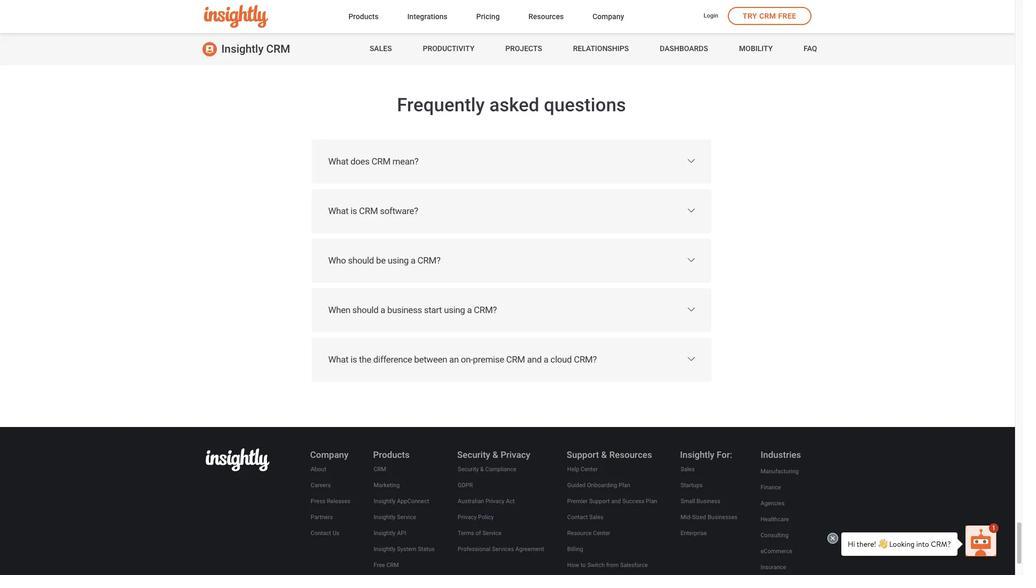 Task type: describe. For each thing, give the bounding box(es) containing it.
1 horizontal spatial company
[[593, 12, 625, 21]]

0 vertical spatial products
[[349, 12, 379, 21]]

is for the
[[351, 355, 357, 365]]

onboarding
[[587, 483, 618, 490]]

0 horizontal spatial sales link
[[370, 33, 392, 65]]

0 horizontal spatial using
[[388, 256, 409, 266]]

software?
[[380, 206, 418, 217]]

how
[[568, 563, 580, 570]]

1 vertical spatial crm?
[[474, 305, 497, 316]]

who
[[328, 256, 346, 266]]

contact sales link
[[567, 513, 604, 524]]

resource
[[568, 531, 592, 538]]

difference
[[374, 355, 412, 365]]

us
[[333, 531, 340, 538]]

productivity
[[423, 44, 475, 53]]

consulting
[[761, 533, 789, 540]]

start
[[424, 305, 442, 316]]

1 vertical spatial products
[[373, 450, 410, 461]]

manufacturing link
[[761, 467, 800, 478]]

press releases link
[[310, 497, 351, 508]]

productivity link
[[423, 33, 475, 65]]

insightly api
[[374, 531, 406, 538]]

startups
[[681, 483, 703, 490]]

finance
[[761, 485, 782, 492]]

0 horizontal spatial plan
[[619, 483, 631, 490]]

insightly api link
[[373, 529, 407, 540]]

to
[[581, 563, 586, 570]]

terms of service
[[458, 531, 502, 538]]

business
[[697, 499, 721, 506]]

how to switch from salesforce
[[568, 563, 648, 570]]

what does crm mean?
[[328, 156, 419, 167]]

& for compliance
[[481, 467, 484, 474]]

try crm free
[[743, 12, 797, 20]]

premier support and success plan
[[568, 499, 658, 506]]

releases
[[327, 499, 351, 506]]

industries
[[761, 450, 802, 461]]

1 vertical spatial privacy
[[486, 499, 505, 506]]

0 vertical spatial insightly logo image
[[204, 5, 268, 28]]

& for privacy
[[493, 450, 499, 461]]

dashboards
[[660, 44, 709, 53]]

sales for sales link to the left
[[370, 44, 392, 53]]

products link
[[349, 10, 379, 24]]

plan inside 'link'
[[646, 499, 658, 506]]

projects
[[506, 44, 542, 53]]

resources link
[[529, 10, 564, 24]]

help center
[[568, 467, 598, 474]]

0 vertical spatial support
[[567, 450, 599, 461]]

healthcare link
[[761, 515, 790, 526]]

crm inside button
[[760, 12, 777, 20]]

questions
[[544, 94, 626, 116]]

from
[[607, 563, 619, 570]]

1 horizontal spatial using
[[444, 305, 465, 316]]

center for resource center
[[594, 531, 611, 538]]

1 horizontal spatial service
[[483, 531, 502, 538]]

insightly appconnect
[[374, 499, 429, 506]]

on-
[[461, 355, 473, 365]]

industries link
[[761, 450, 802, 461]]

australian
[[458, 499, 484, 506]]

relationships
[[573, 44, 629, 53]]

when should a business start using a crm?
[[328, 305, 497, 316]]

consulting link
[[761, 531, 790, 542]]

careers
[[311, 483, 331, 490]]

dashboards link
[[660, 33, 709, 65]]

contact sales
[[568, 515, 604, 522]]

company link
[[593, 10, 625, 24]]

what for what is crm software?
[[328, 206, 349, 217]]

insightly service link
[[373, 513, 417, 524]]

integrations
[[408, 12, 448, 21]]

startups link
[[680, 481, 704, 492]]

salesforce
[[621, 563, 648, 570]]

projects link
[[506, 33, 542, 65]]

0 vertical spatial privacy
[[501, 450, 531, 461]]

billing link
[[567, 545, 584, 556]]

australian privacy act link
[[458, 497, 516, 508]]

insightly for insightly system status
[[374, 547, 396, 554]]

resource center link
[[567, 529, 611, 540]]

healthcare
[[761, 517, 790, 524]]

guided onboarding plan
[[568, 483, 631, 490]]

security & privacy
[[458, 450, 531, 461]]

billing
[[568, 547, 584, 554]]

is for crm
[[351, 206, 357, 217]]

premier support and success plan link
[[567, 497, 658, 508]]

guided
[[568, 483, 586, 490]]

enterprise link
[[680, 529, 708, 540]]

marketing link
[[373, 481, 401, 492]]

center for help center
[[581, 467, 598, 474]]

system
[[397, 547, 417, 554]]

cloud
[[551, 355, 572, 365]]

0 vertical spatial resources
[[529, 12, 564, 21]]

mid-
[[681, 515, 692, 522]]

support & resources
[[567, 450, 653, 461]]

services
[[492, 547, 514, 554]]

appconnect
[[397, 499, 429, 506]]

and inside 'link'
[[612, 499, 621, 506]]

businesses
[[708, 515, 738, 522]]

faq
[[804, 44, 818, 53]]

support inside 'link'
[[590, 499, 610, 506]]



Task type: vqa. For each thing, say whether or not it's contained in the screenshot.
Build
no



Task type: locate. For each thing, give the bounding box(es) containing it.
should left be
[[348, 256, 374, 266]]

is left software?
[[351, 206, 357, 217]]

0 vertical spatial insightly logo link
[[204, 5, 332, 28]]

0 vertical spatial contact
[[568, 515, 588, 522]]

australian privacy act
[[458, 499, 515, 506]]

sales up "resource center"
[[590, 515, 604, 522]]

what is crm software?
[[328, 206, 418, 217]]

a left business
[[381, 305, 386, 316]]

partners
[[311, 515, 333, 522]]

a right be
[[411, 256, 416, 266]]

mobility link
[[740, 33, 773, 65]]

0 vertical spatial security
[[458, 450, 491, 461]]

free inside button
[[779, 12, 797, 20]]

0 vertical spatial plan
[[619, 483, 631, 490]]

center right help
[[581, 467, 598, 474]]

try crm free link
[[728, 7, 812, 25]]

1 vertical spatial free
[[374, 563, 385, 570]]

1 horizontal spatial and
[[612, 499, 621, 506]]

what left does on the left of page
[[328, 156, 349, 167]]

2 vertical spatial what
[[328, 355, 349, 365]]

resource center
[[568, 531, 611, 538]]

free down insightly system status "link"
[[374, 563, 385, 570]]

2 what from the top
[[328, 206, 349, 217]]

insightly for insightly for:
[[680, 450, 715, 461]]

1 vertical spatial using
[[444, 305, 465, 316]]

what up 'who'
[[328, 206, 349, 217]]

professional services agreement
[[458, 547, 544, 554]]

what for what is the difference between an on-premise crm and a cloud crm?
[[328, 355, 349, 365]]

1 vertical spatial resources
[[610, 450, 653, 461]]

1 horizontal spatial free
[[779, 12, 797, 20]]

for:
[[717, 450, 733, 461]]

between
[[414, 355, 447, 365]]

2 horizontal spatial crm?
[[574, 355, 597, 365]]

sales link up startups
[[680, 465, 696, 476]]

0 horizontal spatial &
[[481, 467, 484, 474]]

security up gdpr
[[458, 467, 479, 474]]

1 vertical spatial contact
[[311, 531, 331, 538]]

a
[[411, 256, 416, 266], [381, 305, 386, 316], [467, 305, 472, 316], [544, 355, 549, 365]]

contact us
[[311, 531, 340, 538]]

press releases
[[311, 499, 351, 506]]

crm? right cloud
[[574, 355, 597, 365]]

0 horizontal spatial sales
[[370, 44, 392, 53]]

agencies
[[761, 501, 785, 508]]

support
[[567, 450, 599, 461], [590, 499, 610, 506]]

free right try
[[779, 12, 797, 20]]

2 vertical spatial crm?
[[574, 355, 597, 365]]

and left cloud
[[527, 355, 542, 365]]

2 horizontal spatial sales
[[681, 467, 695, 474]]

enterprise
[[681, 531, 707, 538]]

0 horizontal spatial company
[[310, 450, 349, 461]]

contact for contact us
[[311, 531, 331, 538]]

agreement
[[516, 547, 544, 554]]

security & compliance link
[[458, 465, 517, 476]]

& left compliance
[[481, 467, 484, 474]]

faq link
[[804, 33, 818, 65]]

frequently asked questions
[[397, 94, 626, 116]]

1 horizontal spatial resources
[[610, 450, 653, 461]]

and left "success"
[[612, 499, 621, 506]]

guided onboarding plan link
[[567, 481, 631, 492]]

small business
[[681, 499, 721, 506]]

insightly logo image
[[204, 5, 268, 28], [206, 449, 270, 472]]

when
[[328, 305, 351, 316]]

mean?
[[393, 156, 419, 167]]

resources up onboarding on the bottom right
[[610, 450, 653, 461]]

status
[[418, 547, 435, 554]]

contact down premier
[[568, 515, 588, 522]]

login
[[704, 12, 719, 19]]

does
[[351, 156, 370, 167]]

contact left us
[[311, 531, 331, 538]]

1 vertical spatial insightly logo link
[[206, 449, 270, 474]]

professional
[[458, 547, 491, 554]]

center right resource
[[594, 531, 611, 538]]

sales down products link
[[370, 44, 392, 53]]

0 vertical spatial using
[[388, 256, 409, 266]]

try crm free button
[[728, 7, 812, 25]]

plan up "success"
[[619, 483, 631, 490]]

service down insightly appconnect link
[[397, 515, 416, 522]]

premise
[[473, 355, 505, 365]]

should for who
[[348, 256, 374, 266]]

security inside security & compliance link
[[458, 467, 479, 474]]

privacy up terms
[[458, 515, 477, 522]]

& up compliance
[[493, 450, 499, 461]]

sales
[[370, 44, 392, 53], [681, 467, 695, 474], [590, 515, 604, 522]]

0 horizontal spatial service
[[397, 515, 416, 522]]

1 horizontal spatial crm?
[[474, 305, 497, 316]]

compliance
[[486, 467, 517, 474]]

plan
[[619, 483, 631, 490], [646, 499, 658, 506]]

1 vertical spatial sales
[[681, 467, 695, 474]]

2 horizontal spatial &
[[602, 450, 607, 461]]

0 vertical spatial center
[[581, 467, 598, 474]]

pricing
[[477, 12, 500, 21]]

2 is from the top
[[351, 355, 357, 365]]

1 vertical spatial and
[[612, 499, 621, 506]]

security up the security & compliance
[[458, 450, 491, 461]]

using right start
[[444, 305, 465, 316]]

insightly for insightly api
[[374, 531, 396, 538]]

insightly for insightly crm
[[222, 43, 264, 55]]

insightly appconnect link
[[373, 497, 430, 508]]

try
[[743, 12, 758, 20]]

1 vertical spatial center
[[594, 531, 611, 538]]

should right 'when'
[[353, 305, 379, 316]]

insightly
[[222, 43, 264, 55], [680, 450, 715, 461], [374, 499, 396, 506], [374, 515, 396, 522], [374, 531, 396, 538], [374, 547, 396, 554]]

0 horizontal spatial contact
[[311, 531, 331, 538]]

security
[[458, 450, 491, 461], [458, 467, 479, 474]]

crm? right be
[[418, 256, 441, 266]]

switch
[[588, 563, 605, 570]]

security for security & compliance
[[458, 467, 479, 474]]

what
[[328, 156, 349, 167], [328, 206, 349, 217], [328, 355, 349, 365]]

integrations link
[[408, 10, 448, 24]]

resources up the projects
[[529, 12, 564, 21]]

what left the
[[328, 355, 349, 365]]

press
[[311, 499, 326, 506]]

1 vertical spatial what
[[328, 206, 349, 217]]

privacy
[[501, 450, 531, 461], [486, 499, 505, 506], [458, 515, 477, 522]]

finance link
[[761, 483, 782, 494]]

sales link down products link
[[370, 33, 392, 65]]

1 vertical spatial should
[[353, 305, 379, 316]]

privacy policy link
[[458, 513, 495, 524]]

1 horizontal spatial sales
[[590, 515, 604, 522]]

privacy left act
[[486, 499, 505, 506]]

0 horizontal spatial and
[[527, 355, 542, 365]]

0 vertical spatial should
[[348, 256, 374, 266]]

what is the difference between an on-premise crm and a cloud crm?
[[328, 355, 597, 365]]

partners link
[[310, 513, 334, 524]]

premier
[[568, 499, 588, 506]]

1 vertical spatial is
[[351, 355, 357, 365]]

a left cloud
[[544, 355, 549, 365]]

small business link
[[680, 497, 721, 508]]

about
[[311, 467, 326, 474]]

using right be
[[388, 256, 409, 266]]

act
[[506, 499, 515, 506]]

1 vertical spatial service
[[483, 531, 502, 538]]

3 what from the top
[[328, 355, 349, 365]]

a right start
[[467, 305, 472, 316]]

2 vertical spatial privacy
[[458, 515, 477, 522]]

1 vertical spatial plan
[[646, 499, 658, 506]]

0 horizontal spatial crm?
[[418, 256, 441, 266]]

1 vertical spatial sales link
[[680, 465, 696, 476]]

0 horizontal spatial free
[[374, 563, 385, 570]]

1 what from the top
[[328, 156, 349, 167]]

1 horizontal spatial &
[[493, 450, 499, 461]]

& for resources
[[602, 450, 607, 461]]

is left the
[[351, 355, 357, 365]]

should for when
[[353, 305, 379, 316]]

mid-sized businesses
[[681, 515, 738, 522]]

mobility
[[740, 44, 773, 53]]

ecommerce link
[[761, 547, 793, 558]]

help center link
[[567, 465, 599, 476]]

about link
[[310, 465, 327, 476]]

frequently
[[397, 94, 485, 116]]

help
[[568, 467, 580, 474]]

plan right "success"
[[646, 499, 658, 506]]

insightly crm
[[222, 43, 290, 55]]

company up the relationships
[[593, 12, 625, 21]]

contact us link
[[310, 529, 340, 540]]

0 vertical spatial crm?
[[418, 256, 441, 266]]

0 horizontal spatial resources
[[529, 12, 564, 21]]

support up help center
[[567, 450, 599, 461]]

center
[[581, 467, 598, 474], [594, 531, 611, 538]]

&
[[493, 450, 499, 461], [602, 450, 607, 461], [481, 467, 484, 474]]

insightly for insightly service
[[374, 515, 396, 522]]

1 vertical spatial security
[[458, 467, 479, 474]]

1 vertical spatial company
[[310, 450, 349, 461]]

1 vertical spatial insightly logo image
[[206, 449, 270, 472]]

policy
[[478, 515, 494, 522]]

1 horizontal spatial contact
[[568, 515, 588, 522]]

support down "guided onboarding plan" link
[[590, 499, 610, 506]]

contact for contact sales
[[568, 515, 588, 522]]

insightly for insightly appconnect
[[374, 499, 396, 506]]

0 vertical spatial company
[[593, 12, 625, 21]]

insightly system status link
[[373, 545, 435, 556]]

sized
[[692, 515, 707, 522]]

company up about
[[310, 450, 349, 461]]

1 vertical spatial support
[[590, 499, 610, 506]]

1 horizontal spatial sales link
[[680, 465, 696, 476]]

sales for bottommost sales link
[[681, 467, 695, 474]]

0 vertical spatial and
[[527, 355, 542, 365]]

1 horizontal spatial plan
[[646, 499, 658, 506]]

privacy up compliance
[[501, 450, 531, 461]]

0 vertical spatial is
[[351, 206, 357, 217]]

manufacturing
[[761, 469, 799, 476]]

service
[[397, 515, 416, 522], [483, 531, 502, 538]]

insightly for:
[[680, 450, 733, 461]]

how to switch from salesforce link
[[567, 561, 649, 572]]

crm? up premise
[[474, 305, 497, 316]]

the
[[359, 355, 372, 365]]

service right "of"
[[483, 531, 502, 538]]

login link
[[704, 12, 719, 21]]

asked
[[490, 94, 540, 116]]

security for security & privacy
[[458, 450, 491, 461]]

2 vertical spatial sales
[[590, 515, 604, 522]]

1 is from the top
[[351, 206, 357, 217]]

& up onboarding on the bottom right
[[602, 450, 607, 461]]

0 vertical spatial sales
[[370, 44, 392, 53]]

0 vertical spatial sales link
[[370, 33, 392, 65]]

0 vertical spatial free
[[779, 12, 797, 20]]

0 vertical spatial what
[[328, 156, 349, 167]]

api
[[397, 531, 406, 538]]

insightly inside "link"
[[374, 547, 396, 554]]

what for what does crm mean?
[[328, 156, 349, 167]]

0 vertical spatial service
[[397, 515, 416, 522]]

sales up startups
[[681, 467, 695, 474]]

gdpr link
[[458, 481, 474, 492]]

company
[[593, 12, 625, 21], [310, 450, 349, 461]]



